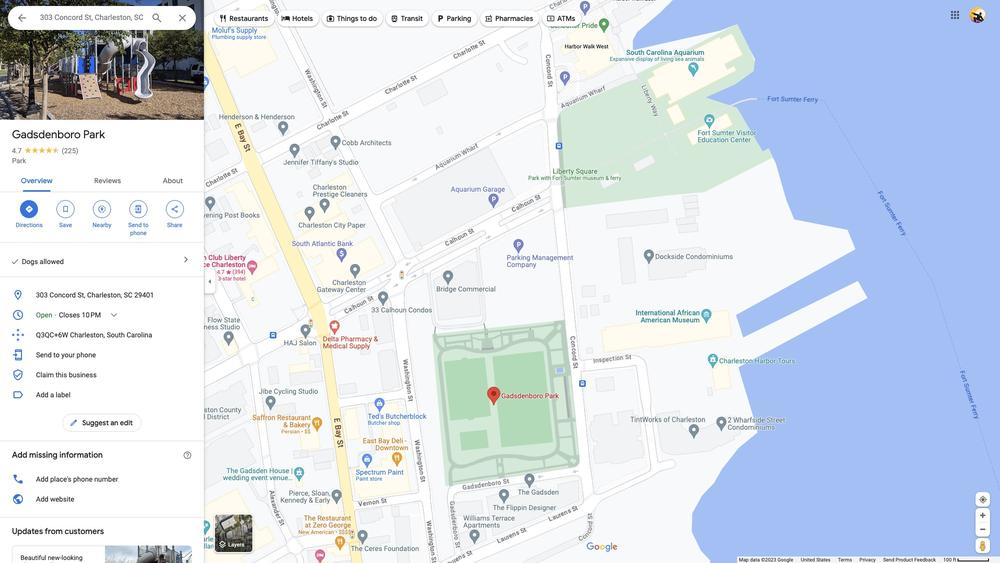 Task type: describe. For each thing, give the bounding box(es) containing it.
charleston, inside button
[[70, 331, 105, 339]]


[[16, 11, 28, 25]]

dogs allowed
[[22, 258, 64, 266]]


[[546, 13, 555, 24]]

photo of gadsdenboro park image
[[0, 0, 204, 136]]

272 photos
[[25, 99, 66, 108]]

send for send to your phone
[[36, 351, 52, 359]]

show your location image
[[979, 496, 988, 505]]

303 concord st, charleston, sc 29401 button
[[0, 285, 204, 305]]

 things to do
[[326, 13, 377, 24]]

collapse side panel image
[[204, 276, 215, 287]]

photos
[[41, 99, 66, 108]]

⋅
[[54, 311, 57, 319]]

hotels
[[292, 14, 313, 23]]

q3qc+6w charleston, south carolina button
[[0, 325, 204, 345]]

share
[[167, 222, 182, 229]]

to for send to phone
[[143, 222, 148, 229]]

to inside  things to do
[[360, 14, 367, 23]]

 parking
[[436, 13, 471, 24]]

things
[[337, 14, 358, 23]]


[[170, 204, 179, 215]]

(225)
[[62, 147, 78, 155]]


[[281, 13, 290, 24]]

1 vertical spatial park
[[12, 157, 26, 165]]

feedback
[[915, 558, 936, 563]]

303 Concord St, Charleston, SC 29401 field
[[8, 6, 196, 30]]

privacy button
[[860, 557, 876, 564]]

footer inside google maps element
[[739, 557, 944, 564]]

to for send to your phone
[[53, 351, 60, 359]]

send to your phone
[[36, 351, 96, 359]]


[[326, 13, 335, 24]]

terms
[[838, 558, 852, 563]]

product
[[896, 558, 913, 563]]

q3qc+6w
[[36, 331, 68, 339]]

 search field
[[8, 6, 196, 32]]

united states button
[[801, 557, 831, 564]]

10 pm
[[82, 311, 101, 319]]

number
[[94, 476, 118, 484]]

restaurants
[[229, 14, 268, 23]]

reviews button
[[86, 168, 129, 192]]

 restaurants
[[218, 13, 268, 24]]

a
[[50, 391, 54, 399]]

sc
[[124, 291, 133, 299]]

29401
[[134, 291, 154, 299]]

send for send to phone
[[128, 222, 142, 229]]

edit
[[120, 419, 133, 428]]

looking
[[62, 555, 83, 562]]

add for add missing information
[[12, 451, 27, 461]]

allowed
[[40, 258, 64, 266]]


[[390, 13, 399, 24]]

updates from customers
[[12, 527, 104, 537]]

new-
[[48, 555, 62, 562]]

google
[[778, 558, 794, 563]]

 transit
[[390, 13, 423, 24]]

hours image
[[12, 309, 24, 321]]

100 ft
[[944, 558, 957, 563]]

transit
[[401, 14, 423, 23]]

dogs allowed group
[[6, 257, 64, 267]]

information
[[59, 451, 103, 461]]

gadsdenboro
[[12, 128, 81, 142]]

claim this business
[[36, 371, 97, 379]]

©2023
[[761, 558, 777, 563]]

open
[[36, 311, 52, 319]]

park button
[[12, 156, 26, 166]]

send product feedback button
[[883, 557, 936, 564]]

100
[[944, 558, 952, 563]]

overview
[[21, 176, 52, 185]]

add place's phone number button
[[0, 470, 204, 490]]

privacy
[[860, 558, 876, 563]]


[[69, 418, 78, 429]]


[[436, 13, 445, 24]]

send to phone
[[128, 222, 148, 237]]

from
[[45, 527, 63, 537]]

gadsdenboro park main content
[[0, 0, 204, 564]]

updates
[[12, 527, 43, 537]]

atms
[[557, 14, 575, 23]]

add missing information
[[12, 451, 103, 461]]

actions for gadsdenboro park region
[[0, 192, 204, 242]]

send for send product feedback
[[883, 558, 895, 563]]


[[25, 204, 34, 215]]

directions
[[16, 222, 43, 229]]



Task type: locate. For each thing, give the bounding box(es) containing it.
add for add a label
[[36, 391, 48, 399]]

225 reviews element
[[62, 147, 78, 155]]

272
[[25, 99, 39, 108]]

dogs
[[22, 258, 38, 266]]

0 horizontal spatial send
[[36, 351, 52, 359]]

add left missing
[[12, 451, 27, 461]]

beautiful new-looking playground. button
[[12, 546, 192, 564]]

add for add website
[[36, 496, 48, 504]]

to left do
[[360, 14, 367, 23]]

st,
[[78, 291, 85, 299]]

4.7
[[12, 147, 22, 155]]

to left your
[[53, 351, 60, 359]]

charleston,
[[87, 291, 122, 299], [70, 331, 105, 339]]

add left the website
[[36, 496, 48, 504]]

phone inside send to phone
[[130, 230, 147, 237]]

phone
[[130, 230, 147, 237], [77, 351, 96, 359], [73, 476, 93, 484]]

beautiful
[[20, 555, 46, 562]]

1 vertical spatial charleston,
[[70, 331, 105, 339]]

send inside information for gadsdenboro park region
[[36, 351, 52, 359]]

 hotels
[[281, 13, 313, 24]]

google account: ben nelson  
(ben.nelson1980@gmail.com) image
[[970, 7, 986, 23]]


[[97, 204, 106, 215]]

united
[[801, 558, 815, 563]]

pharmacies
[[495, 14, 533, 23]]


[[134, 204, 143, 215]]

0 horizontal spatial to
[[53, 351, 60, 359]]

phone for to
[[130, 230, 147, 237]]

none field inside 303 concord st, charleston, sc 29401 field
[[40, 11, 143, 23]]

send inside send to phone
[[128, 222, 142, 229]]

add for add place's phone number
[[36, 476, 48, 484]]

claim
[[36, 371, 54, 379]]

map
[[739, 558, 749, 563]]

charleston, down 10 pm
[[70, 331, 105, 339]]

do
[[369, 14, 377, 23]]

0 vertical spatial charleston,
[[87, 291, 122, 299]]

customers
[[65, 527, 104, 537]]

send product feedback
[[883, 558, 936, 563]]

phone down 
[[130, 230, 147, 237]]

states
[[817, 558, 831, 563]]

phone for place's
[[73, 476, 93, 484]]

carolina
[[127, 331, 152, 339]]

send
[[128, 222, 142, 229], [36, 351, 52, 359], [883, 558, 895, 563]]

missing
[[29, 451, 58, 461]]

overview button
[[13, 168, 60, 192]]

send down 
[[128, 222, 142, 229]]

send inside footer
[[883, 558, 895, 563]]

park
[[83, 128, 105, 142], [12, 157, 26, 165]]

add
[[36, 391, 48, 399], [12, 451, 27, 461], [36, 476, 48, 484], [36, 496, 48, 504]]

beautiful new-looking playground.
[[20, 555, 83, 564]]

an
[[110, 419, 118, 428]]

united states
[[801, 558, 831, 563]]

reviews
[[94, 176, 121, 185]]

1 vertical spatial phone
[[77, 351, 96, 359]]

phone right your
[[77, 351, 96, 359]]

 suggest an edit
[[69, 418, 133, 429]]

suggest
[[82, 419, 109, 428]]

add a label
[[36, 391, 71, 399]]

charleston, up the show open hours for the week icon
[[87, 291, 122, 299]]

terms button
[[838, 557, 852, 564]]

 button
[[8, 6, 36, 32]]

nearby
[[93, 222, 111, 229]]

2 horizontal spatial to
[[360, 14, 367, 23]]

2 horizontal spatial send
[[883, 558, 895, 563]]

show street view coverage image
[[976, 539, 990, 554]]

information for gadsdenboro park region
[[0, 285, 204, 385]]

place's
[[50, 476, 72, 484]]

None field
[[40, 11, 143, 23]]

phone right place's
[[73, 476, 93, 484]]

label
[[56, 391, 71, 399]]

phone inside button
[[77, 351, 96, 359]]

0 vertical spatial phone
[[130, 230, 147, 237]]

q3qc+6w charleston, south carolina
[[36, 331, 152, 339]]

1 horizontal spatial park
[[83, 128, 105, 142]]

south
[[107, 331, 125, 339]]

website
[[50, 496, 74, 504]]

0 vertical spatial to
[[360, 14, 367, 23]]

1 vertical spatial to
[[143, 222, 148, 229]]

send left the product
[[883, 558, 895, 563]]

1 vertical spatial send
[[36, 351, 52, 359]]

zoom out image
[[979, 526, 987, 534]]

 atms
[[546, 13, 575, 24]]

 pharmacies
[[484, 13, 533, 24]]

to left share
[[143, 222, 148, 229]]

send up claim
[[36, 351, 52, 359]]

gadsdenboro park
[[12, 128, 105, 142]]

add left place's
[[36, 476, 48, 484]]

tab list inside google maps element
[[0, 168, 204, 192]]


[[218, 13, 227, 24]]

more info image
[[183, 451, 192, 460]]

add inside button
[[36, 391, 48, 399]]

0 vertical spatial park
[[83, 128, 105, 142]]

about
[[163, 176, 183, 185]]

0 horizontal spatial park
[[12, 157, 26, 165]]

add website
[[36, 496, 74, 504]]

park down the 4.7
[[12, 157, 26, 165]]

add a label button
[[0, 385, 204, 405]]

footer containing map data ©2023 google
[[739, 557, 944, 564]]

this
[[56, 371, 67, 379]]

1 horizontal spatial to
[[143, 222, 148, 229]]

303 concord st, charleston, sc 29401
[[36, 291, 154, 299]]

save
[[59, 222, 72, 229]]

100 ft button
[[944, 558, 990, 563]]

2 vertical spatial send
[[883, 558, 895, 563]]

data
[[750, 558, 760, 563]]

playground.
[[20, 562, 54, 564]]

parking
[[447, 14, 471, 23]]

business
[[69, 371, 97, 379]]

0 vertical spatial send
[[128, 222, 142, 229]]

2 vertical spatial to
[[53, 351, 60, 359]]

about button
[[155, 168, 191, 192]]

ft
[[953, 558, 957, 563]]

google maps element
[[0, 0, 1000, 564]]

4.7 stars image
[[22, 147, 62, 153]]

phone inside button
[[73, 476, 93, 484]]

2 vertical spatial phone
[[73, 476, 93, 484]]

add left a
[[36, 391, 48, 399]]

add website button
[[0, 490, 204, 510]]


[[484, 13, 493, 24]]

show open hours for the week image
[[110, 311, 119, 320]]

charleston, inside button
[[87, 291, 122, 299]]

add place's phone number
[[36, 476, 118, 484]]

footer
[[739, 557, 944, 564]]

303
[[36, 291, 48, 299]]

1 horizontal spatial send
[[128, 222, 142, 229]]

tab list
[[0, 168, 204, 192]]

dogs allowed button
[[0, 243, 204, 277]]

closes
[[59, 311, 80, 319]]

to inside send to phone
[[143, 222, 148, 229]]

zoom in image
[[979, 512, 987, 520]]

layers
[[228, 543, 244, 549]]

park up reviews button at the left of the page
[[83, 128, 105, 142]]

tab list containing overview
[[0, 168, 204, 192]]


[[61, 204, 70, 215]]

claim this business link
[[0, 365, 204, 385]]

to inside "send to your phone" button
[[53, 351, 60, 359]]

send to your phone button
[[0, 345, 204, 365]]



Task type: vqa. For each thing, say whether or not it's contained in the screenshot.
dates
no



